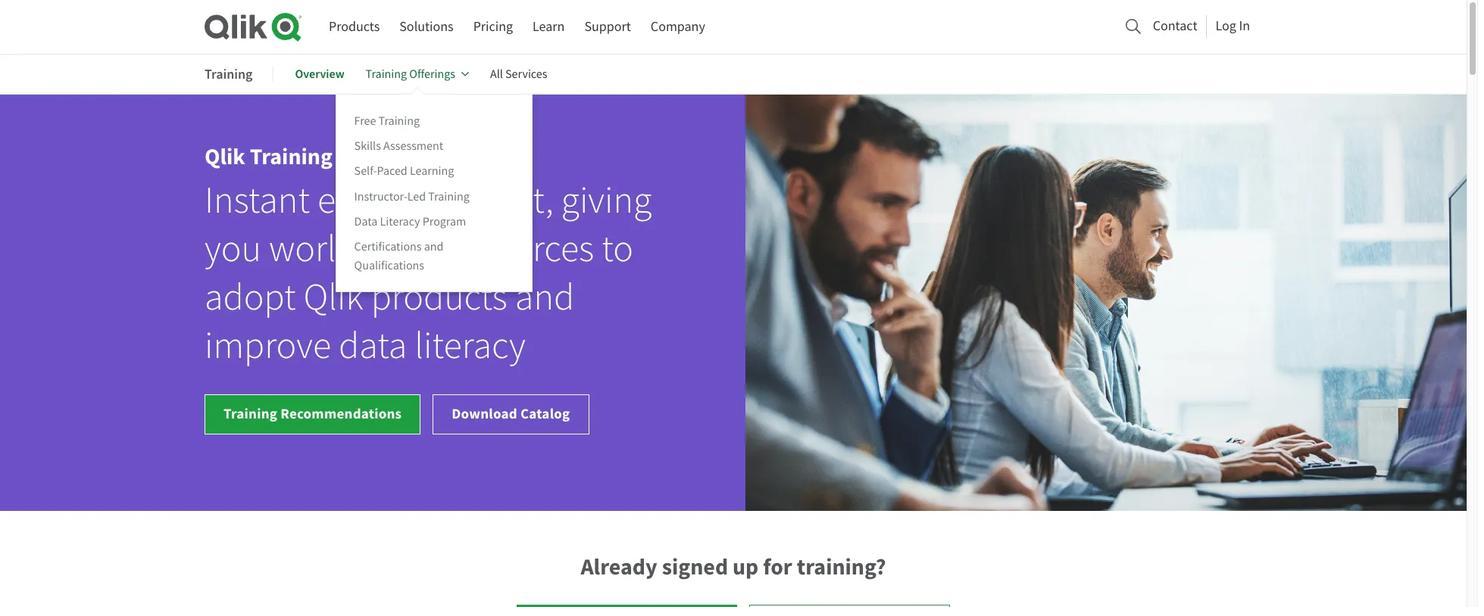 Task type: vqa. For each thing, say whether or not it's contained in the screenshot.
The Login image
no



Task type: describe. For each thing, give the bounding box(es) containing it.
learn
[[533, 18, 565, 36]]

training inside qlik training instant empowerment, giving you world class resources to adopt qlik products and improve data literacy
[[250, 142, 333, 172]]

offerings
[[409, 67, 455, 82]]

self-
[[354, 164, 377, 179]]

free
[[354, 114, 376, 129]]

skills
[[354, 139, 381, 154]]

already signed up for training?
[[581, 552, 886, 583]]

in
[[1239, 17, 1250, 35]]

training left offerings
[[366, 67, 407, 82]]

certifications and qualifications link
[[354, 238, 444, 274]]

skills assessment link
[[354, 138, 443, 155]]

data
[[354, 214, 378, 229]]

to
[[602, 226, 633, 273]]

contact
[[1153, 17, 1198, 35]]

qualifications
[[354, 258, 424, 273]]

download catalog
[[452, 405, 570, 424]]

self-paced learning link
[[354, 163, 454, 180]]

instructor-led training
[[354, 189, 470, 204]]

download
[[452, 405, 518, 424]]

empowerment,
[[317, 177, 554, 224]]

free training link
[[354, 113, 420, 130]]

menu bar inside the qlik main 'element'
[[329, 13, 705, 41]]

training offerings
[[366, 67, 455, 82]]

self-paced learning
[[354, 164, 454, 179]]

free training
[[354, 114, 420, 129]]

pricing
[[473, 18, 513, 36]]

literacy
[[415, 323, 526, 370]]

data literacy program
[[354, 214, 466, 229]]

program
[[423, 214, 466, 229]]

instructor-
[[354, 189, 407, 204]]

giving
[[561, 177, 652, 224]]

support
[[585, 18, 631, 36]]

certifications
[[354, 239, 422, 254]]

you
[[205, 226, 261, 273]]

all
[[490, 67, 503, 82]]

0 horizontal spatial qlik
[[205, 142, 245, 172]]

training down go to the home page. image
[[205, 65, 253, 83]]

for
[[763, 552, 792, 583]]

assessment
[[383, 139, 443, 154]]

all services link
[[490, 56, 547, 92]]

already
[[581, 552, 657, 583]]

training?
[[797, 552, 886, 583]]

skills assessment
[[354, 139, 443, 154]]

up
[[733, 552, 759, 583]]

go to the home page. image
[[205, 12, 302, 42]]

adopt
[[205, 274, 296, 321]]

services
[[505, 67, 547, 82]]

training offerings link
[[366, 56, 469, 92]]

instant
[[205, 177, 310, 224]]



Task type: locate. For each thing, give the bounding box(es) containing it.
catalog
[[521, 405, 570, 424]]

training menu bar
[[205, 56, 569, 292]]

training inside 'link'
[[428, 189, 470, 204]]

and inside qlik training instant empowerment, giving you world class resources to adopt qlik products and improve data literacy
[[515, 274, 575, 321]]

training up program
[[428, 189, 470, 204]]

1 vertical spatial qlik
[[304, 274, 363, 321]]

recommendations
[[281, 405, 402, 424]]

products
[[329, 18, 380, 36]]

0 horizontal spatial and
[[424, 239, 444, 254]]

products
[[371, 274, 508, 321]]

improve
[[205, 323, 331, 370]]

led
[[407, 189, 426, 204]]

training down improve
[[224, 405, 277, 424]]

training up skills assessment link
[[379, 114, 420, 129]]

and down program
[[424, 239, 444, 254]]

learn link
[[533, 13, 565, 41]]

training recommendations
[[224, 405, 402, 424]]

training recommendations link
[[205, 395, 421, 435]]

support link
[[585, 13, 631, 41]]

0 vertical spatial qlik
[[205, 142, 245, 172]]

paced
[[377, 164, 407, 179]]

all services
[[490, 67, 547, 82]]

solutions link
[[400, 13, 454, 41]]

overview link
[[295, 56, 344, 92]]

menu bar
[[329, 13, 705, 41]]

download catalog link
[[433, 395, 589, 435]]

training up instant
[[250, 142, 333, 172]]

training
[[205, 65, 253, 83], [366, 67, 407, 82], [379, 114, 420, 129], [250, 142, 333, 172], [428, 189, 470, 204], [224, 405, 277, 424]]

and
[[424, 239, 444, 254], [515, 274, 575, 321]]

and down resources
[[515, 274, 575, 321]]

company
[[651, 18, 705, 36]]

1 horizontal spatial qlik
[[304, 274, 363, 321]]

0 vertical spatial and
[[424, 239, 444, 254]]

world
[[269, 226, 357, 273]]

qlik training instant empowerment, giving you world class resources to adopt qlik products and improve data literacy
[[205, 142, 652, 370]]

qlik main element
[[329, 13, 1262, 41]]

training inside "link"
[[224, 405, 277, 424]]

menu bar containing products
[[329, 13, 705, 41]]

pricing link
[[473, 13, 513, 41]]

data literacy program link
[[354, 213, 466, 230]]

certifications and qualifications
[[354, 239, 444, 273]]

literacy
[[380, 214, 420, 229]]

log in link
[[1216, 13, 1250, 38]]

instructor-led training link
[[354, 188, 470, 205]]

log in
[[1216, 17, 1250, 35]]

qlik
[[205, 142, 245, 172], [304, 274, 363, 321]]

contact link
[[1153, 13, 1198, 38]]

class
[[364, 226, 440, 273]]

company link
[[651, 13, 705, 41]]

resources
[[447, 226, 594, 273]]

qlik up instant
[[205, 142, 245, 172]]

1 vertical spatial and
[[515, 274, 575, 321]]

solutions
[[400, 18, 454, 36]]

learning
[[410, 164, 454, 179]]

training offerings menu
[[335, 94, 532, 292]]

1 horizontal spatial and
[[515, 274, 575, 321]]

overview
[[295, 66, 344, 82]]

data
[[339, 323, 407, 370]]

signed
[[662, 552, 728, 583]]

log
[[1216, 17, 1237, 35]]

products link
[[329, 13, 380, 41]]

and inside certifications and qualifications
[[424, 239, 444, 254]]

qlik down "world"
[[304, 274, 363, 321]]



